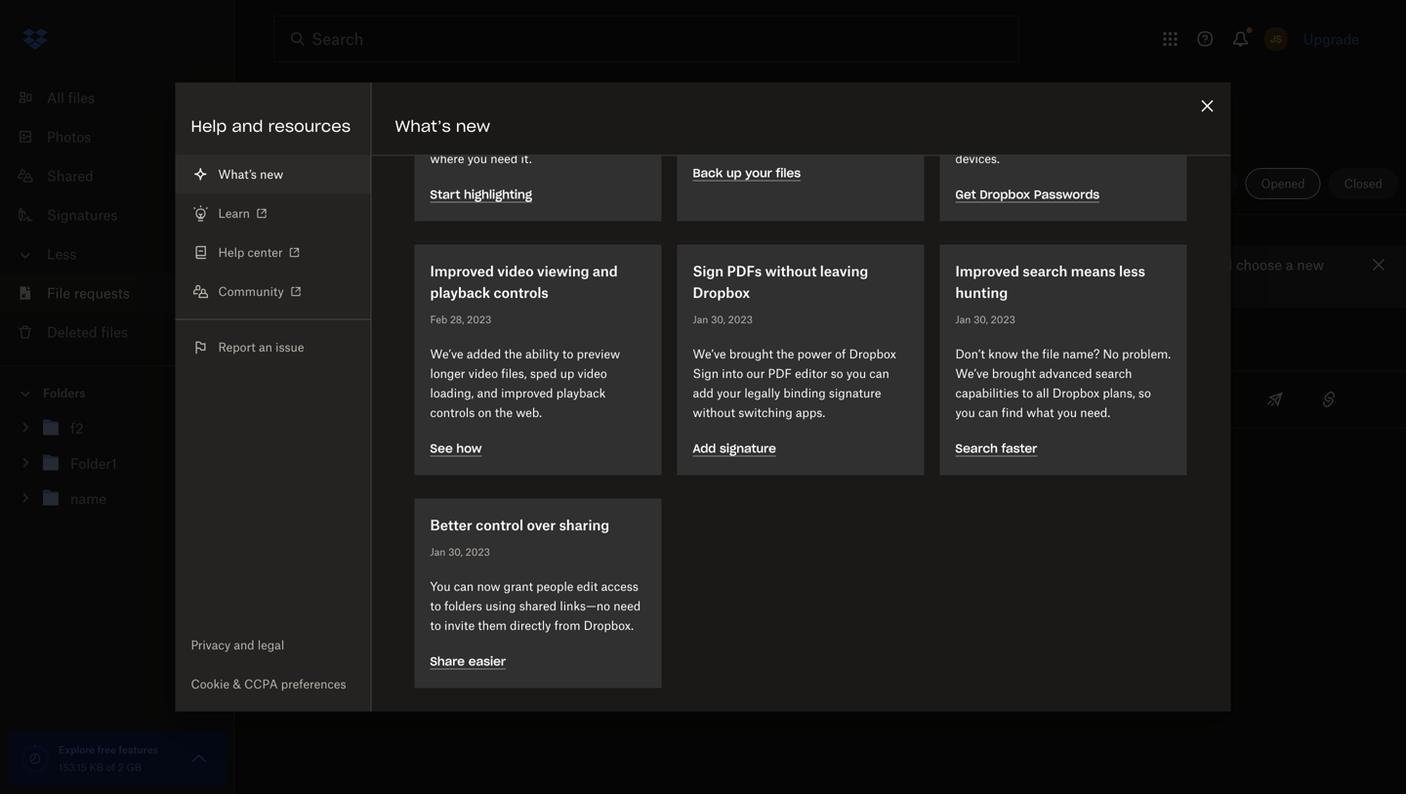 Task type: describe. For each thing, give the bounding box(es) containing it.
preview
[[577, 347, 620, 361]]

all files
[[47, 89, 95, 106]]

cookie & ccpa preferences
[[191, 677, 346, 692]]

know
[[989, 347, 1018, 361]]

issue
[[276, 340, 304, 355]]

help for help and resources
[[191, 116, 227, 136]]

0 vertical spatial requests
[[318, 94, 418, 121]]

the left folder
[[508, 256, 529, 273]]

2 request from the left
[[942, 256, 991, 273]]

can inside don't know the file name? no problem. we've brought advanced search capabilities to all dropbox plans, so you can find what you need.
[[979, 405, 999, 420]]

2 was from the left
[[573, 256, 599, 273]]

'reopen'
[[1155, 256, 1205, 273]]

better
[[430, 517, 472, 533]]

invite
[[444, 618, 475, 633]]

files inside help and resources dialog
[[776, 166, 801, 181]]

files for deleted files
[[101, 324, 128, 340]]

you right what
[[1058, 405, 1077, 420]]

help center
[[218, 245, 283, 260]]

get dropbox passwords
[[956, 187, 1100, 202]]

signatures link
[[16, 195, 234, 234]]

payment
[[956, 112, 1004, 127]]

leaving
[[820, 263, 869, 279]]

less image
[[16, 246, 35, 265]]

the right 'leaving'
[[917, 256, 938, 273]]

0 vertical spatial your
[[746, 166, 772, 181]]

2023 down the control
[[466, 546, 490, 558]]

them
[[478, 618, 507, 633]]

playback inside we've added the ability to preview longer video files, sped up video loading, and improved playback controls on the web.
[[556, 386, 606, 400]]

from
[[554, 618, 581, 633]]

file inside a file request was closed because the folder was deleted or you no longer have permission to edit the request folder. to reopen it, click 'reopen' and choose a new folder.
[[299, 256, 319, 273]]

&
[[233, 677, 241, 692]]

folders
[[43, 386, 86, 400]]

files,
[[501, 366, 527, 381]]

1 - from the left
[[786, 391, 792, 408]]

learn for learn about file requests
[[405, 144, 442, 161]]

1 vertical spatial requests
[[511, 144, 566, 161]]

plan
[[1088, 73, 1111, 88]]

explore
[[59, 744, 95, 756]]

pdf inside pdf editing in dropbox is getting more powerful. the addition of highlighting and freeform drawing tools let you bring attention to exactly where you need it.
[[430, 73, 454, 88]]

learn for learn
[[218, 206, 250, 221]]

free inside explore free features 153.15 kb of 2 gb
[[97, 744, 116, 756]]

help and resources
[[191, 116, 351, 136]]

28,
[[450, 314, 464, 326]]

new inside button
[[260, 167, 283, 182]]

share
[[430, 654, 465, 669]]

search
[[956, 441, 998, 456]]

deleted files
[[47, 324, 128, 340]]

ability
[[525, 347, 559, 361]]

switching
[[739, 405, 793, 420]]

and inside privacy and legal "link"
[[234, 638, 255, 652]]

longer inside a file request was closed because the folder was deleted or you no longer have permission to edit the request folder. to reopen it, click 'reopen' and choose a new folder.
[[718, 256, 759, 273]]

we've for sign pdfs without leaving dropbox
[[693, 347, 726, 361]]

add signature
[[693, 441, 776, 456]]

privacy and legal
[[191, 638, 284, 652]]

name
[[289, 342, 329, 359]]

closed
[[1345, 176, 1383, 191]]

our inside we've brought the power of dropbox sign into our pdf editor so you can add your legally binding signature without switching apps.
[[747, 366, 765, 381]]

1 column header from the left
[[989, 315, 1067, 362]]

name?
[[1063, 347, 1100, 361]]

tools
[[430, 132, 457, 147]]

about
[[446, 144, 483, 161]]

start highlighting link
[[430, 185, 532, 203]]

of inside we've brought the power of dropbox sign into our pdf editor so you can add your legally binding signature without switching apps.
[[835, 347, 846, 361]]

2
[[118, 761, 124, 774]]

search inside improved search means less hunting
[[1023, 263, 1068, 279]]

attention
[[533, 132, 583, 147]]

improved for hunting
[[956, 263, 1020, 279]]

file requests list item
[[0, 273, 234, 313]]

on inside users on our free basic plan can now store unlimited passwords and payment card information in dropbox passwords and sync across three devices.
[[991, 73, 1004, 88]]

video inside improved video viewing and playback controls
[[497, 263, 534, 279]]

jan 30, 2023 for hunting
[[956, 314, 1016, 326]]

you down 'let'
[[468, 151, 487, 166]]

ccpa
[[244, 677, 278, 692]]

and inside pdf editing in dropbox is getting more powerful. the addition of highlighting and freeform drawing tools let you bring attention to exactly where you need it.
[[501, 112, 522, 127]]

permission
[[797, 256, 868, 273]]

improved
[[501, 386, 553, 400]]

you down capabilities
[[956, 405, 976, 420]]

2 - from the left
[[989, 391, 995, 408]]

it.
[[521, 151, 532, 166]]

a file request was closed because the folder was deleted or you no longer have permission to edit the request folder. to reopen it, click 'reopen' and choose a new folder.
[[285, 256, 1325, 296]]

upgrade link
[[1304, 31, 1360, 47]]

less
[[1119, 263, 1146, 279]]

drawing
[[576, 112, 621, 127]]

problem.
[[1122, 347, 1171, 361]]

sped
[[530, 366, 557, 381]]

0 vertical spatial what's new
[[395, 116, 490, 136]]

1 horizontal spatial new
[[456, 116, 490, 136]]

153.15
[[59, 761, 87, 774]]

closed button
[[1329, 168, 1399, 199]]

less
[[47, 246, 77, 262]]

2023 for hunting
[[991, 314, 1016, 326]]

report an issue
[[218, 340, 304, 355]]

the inside don't know the file name? no problem. we've brought advanced search capabilities to all dropbox plans, so you can find what you need.
[[1022, 347, 1039, 361]]

without inside we've brought the power of dropbox sign into our pdf editor so you can add your legally binding signature without switching apps.
[[693, 405, 735, 420]]

1 horizontal spatial passwords
[[1034, 187, 1100, 202]]

addition
[[541, 93, 587, 107]]

powerful.
[[462, 93, 514, 107]]

grant
[[504, 579, 533, 594]]

0 horizontal spatial jan 30, 2023
[[430, 546, 490, 558]]

file requests link
[[16, 273, 234, 313]]

improved video viewing and playback controls
[[430, 263, 618, 301]]

an
[[259, 340, 272, 355]]

we've inside don't know the file name? no problem. we've brought advanced search capabilities to all dropbox plans, so you can find what you need.
[[956, 366, 989, 381]]

dropbox inside we've brought the power of dropbox sign into our pdf editor so you can add your legally binding signature without switching apps.
[[849, 347, 896, 361]]

jan for dropbox
[[693, 314, 708, 326]]

30, for hunting
[[974, 314, 988, 326]]

row containing 12/20/2023
[[273, 371, 1407, 429]]

back up your files link
[[693, 164, 801, 181]]

we've for improved video viewing and playback controls
[[430, 347, 464, 361]]

highlighting inside pdf editing in dropbox is getting more powerful. the addition of highlighting and freeform drawing tools let you bring attention to exactly where you need it.
[[430, 112, 498, 127]]

advanced
[[1039, 366, 1093, 381]]

on inside we've added the ability to preview longer video files, sped up video loading, and improved playback controls on the web.
[[478, 405, 492, 420]]

to left invite
[[430, 618, 441, 633]]

all
[[1037, 386, 1050, 400]]

privacy
[[191, 638, 231, 652]]

need inside you can now grant people edit access to folders using shared links—no need to invite them directly from dropbox.
[[614, 599, 641, 613]]

users on our free basic plan can now store unlimited passwords and payment card information in dropbox passwords and sync across three devices.
[[956, 73, 1163, 166]]

find
[[1002, 405, 1024, 420]]

the
[[517, 93, 538, 107]]

and inside we've added the ability to preview longer video files, sped up video loading, and improved playback controls on the web.
[[477, 386, 498, 400]]

community link
[[175, 272, 371, 311]]

to inside a file request was closed because the folder was deleted or you no longer have permission to edit the request folder. to reopen it, click 'reopen' and choose a new folder.
[[872, 256, 885, 273]]

features
[[119, 744, 158, 756]]

is
[[563, 73, 572, 88]]

a file request was closed because the folder was deleted or you no longer have permission to edit the request folder. to reopen it, click 'reopen' and choose a new folder. alert
[[273, 245, 1407, 308]]

start
[[430, 187, 460, 202]]

deleted
[[603, 256, 651, 273]]

sharing
[[559, 517, 610, 533]]

without inside sign pdfs without leaving dropbox
[[765, 263, 817, 279]]

resources
[[268, 116, 351, 136]]

need.
[[1081, 405, 1111, 420]]

files for all files
[[68, 89, 95, 106]]

opened button
[[1246, 168, 1321, 199]]

more
[[430, 93, 459, 107]]

in inside users on our free basic plan can now store unlimited passwords and payment card information in dropbox passwords and sync across three devices.
[[1103, 112, 1113, 127]]

a
[[1286, 256, 1294, 273]]

viewing
[[537, 263, 589, 279]]

search inside don't know the file name? no problem. we've brought advanced search capabilities to all dropbox plans, so you can find what you need.
[[1096, 366, 1132, 381]]

see how
[[430, 441, 482, 456]]

you inside we've brought the power of dropbox sign into our pdf editor so you can add your legally binding signature without switching apps.
[[847, 366, 867, 381]]

can inside we've brought the power of dropbox sign into our pdf editor so you can add your legally binding signature without switching apps.
[[870, 366, 890, 381]]

passwords inside users on our free basic plan can now store unlimited passwords and payment card information in dropbox passwords and sync across three devices.
[[956, 132, 1015, 147]]

folders
[[444, 599, 482, 613]]

get dropbox passwords link
[[956, 185, 1100, 203]]

1 horizontal spatial up
[[727, 166, 742, 181]]

jan for hunting
[[956, 314, 971, 326]]

and inside improved video viewing and playback controls
[[593, 263, 618, 279]]

the left web.
[[495, 405, 513, 420]]

playback inside improved video viewing and playback controls
[[430, 284, 490, 301]]

see how link
[[430, 439, 482, 457]]

controls inside improved video viewing and playback controls
[[494, 284, 549, 301]]

and down card
[[1018, 132, 1039, 147]]

0 horizontal spatial jan
[[430, 546, 446, 558]]

send email image
[[1264, 388, 1287, 411]]

our inside users on our free basic plan can now store unlimited passwords and payment card information in dropbox passwords and sync across three devices.
[[1008, 73, 1026, 88]]

all
[[47, 89, 64, 106]]

brought inside don't know the file name? no problem. we've brought advanced search capabilities to all dropbox plans, so you can find what you need.
[[992, 366, 1036, 381]]

privacy and legal link
[[175, 626, 371, 665]]

2023 for dropbox
[[728, 314, 753, 326]]

1 horizontal spatial folder.
[[994, 256, 1034, 273]]



Task type: locate. For each thing, give the bounding box(es) containing it.
quota usage element
[[20, 743, 51, 775]]

we've
[[430, 347, 464, 361], [693, 347, 726, 361], [956, 366, 989, 381]]

directly
[[510, 618, 551, 633]]

1 horizontal spatial of
[[590, 93, 601, 107]]

1 horizontal spatial was
[[573, 256, 599, 273]]

1 horizontal spatial column header
[[1125, 315, 1203, 362]]

2 sign from the top
[[693, 366, 719, 381]]

up
[[727, 166, 742, 181], [560, 366, 575, 381]]

0 horizontal spatial controls
[[430, 405, 475, 420]]

folder. left to on the right of the page
[[994, 256, 1034, 273]]

1 improved from the left
[[430, 263, 494, 279]]

0 horizontal spatial of
[[106, 761, 115, 774]]

jan down hunting
[[956, 314, 971, 326]]

0 vertical spatial folder.
[[994, 256, 1034, 273]]

0 horizontal spatial folder.
[[285, 280, 325, 296]]

edit inside you can now grant people edit access to folders using shared links—no need to invite them directly from dropbox.
[[577, 579, 598, 594]]

1 horizontal spatial pdf
[[768, 366, 792, 381]]

new up 'about'
[[456, 116, 490, 136]]

it,
[[1105, 256, 1117, 273]]

1 request from the left
[[323, 256, 371, 273]]

1 vertical spatial in
[[1103, 112, 1113, 127]]

without down add
[[693, 405, 735, 420]]

0 horizontal spatial 30,
[[448, 546, 463, 558]]

1 row from the top
[[273, 308, 1407, 371]]

list
[[0, 66, 234, 365]]

2 horizontal spatial jan 30, 2023
[[956, 314, 1016, 326]]

1 horizontal spatial improved
[[956, 263, 1020, 279]]

file up the advanced
[[1043, 347, 1060, 361]]

we've inside we've added the ability to preview longer video files, sped up video loading, and improved playback controls on the web.
[[430, 347, 464, 361]]

to inside pdf editing in dropbox is getting more powerful. the addition of highlighting and freeform drawing tools let you bring attention to exactly where you need it.
[[586, 132, 597, 147]]

can down "pro trial" element
[[870, 366, 890, 381]]

1 horizontal spatial -
[[989, 391, 995, 408]]

learn about file requests link
[[405, 144, 566, 161]]

0 vertical spatial need
[[491, 151, 518, 166]]

can right the plan
[[1115, 73, 1135, 88]]

3 - from the left
[[1125, 391, 1130, 408]]

2023
[[467, 314, 492, 326], [728, 314, 753, 326], [991, 314, 1016, 326], [466, 546, 490, 558]]

0 vertical spatial pdf
[[430, 73, 454, 88]]

2023 right 28, at the top
[[467, 314, 492, 326]]

sign left pdfs
[[693, 263, 724, 279]]

people
[[536, 579, 574, 594]]

file down the less
[[47, 285, 70, 301]]

we've added the ability to preview longer video files, sped up video loading, and improved playback controls on the web.
[[430, 347, 620, 420]]

you inside a file request was closed because the folder was deleted or you no longer have permission to edit the request folder. to reopen it, click 'reopen' and choose a new folder.
[[672, 256, 695, 273]]

2 vertical spatial requests
[[74, 285, 130, 301]]

30, up into
[[711, 314, 726, 326]]

1 vertical spatial on
[[478, 405, 492, 420]]

what's
[[395, 116, 451, 136], [218, 167, 257, 182]]

search faster
[[956, 441, 1038, 456]]

jan down no
[[693, 314, 708, 326]]

30, down hunting
[[974, 314, 988, 326]]

0 horizontal spatial requests
[[74, 285, 130, 301]]

2 vertical spatial new
[[1297, 256, 1325, 273]]

store
[[956, 93, 984, 107]]

what's new down more
[[395, 116, 490, 136]]

0 horizontal spatial was
[[375, 256, 401, 273]]

0 vertical spatial so
[[831, 366, 844, 381]]

0 horizontal spatial file requests
[[47, 285, 130, 301]]

can up folders
[[454, 579, 474, 594]]

2023 up know
[[991, 314, 1016, 326]]

folder.
[[994, 256, 1034, 273], [285, 280, 325, 296]]

learn about file requests
[[405, 144, 566, 161]]

click
[[1121, 256, 1151, 273]]

highlighting up 'let'
[[430, 112, 498, 127]]

faster
[[1002, 441, 1038, 456]]

what's down more
[[395, 116, 451, 136]]

1 horizontal spatial edit
[[889, 256, 914, 273]]

2023 for playback
[[467, 314, 492, 326]]

of inside pdf editing in dropbox is getting more powerful. the addition of highlighting and freeform drawing tools let you bring attention to exactly where you need it.
[[590, 93, 601, 107]]

how
[[457, 441, 482, 456]]

need left it.
[[491, 151, 518, 166]]

signatures
[[47, 207, 118, 223]]

help up what's new button on the top
[[191, 116, 227, 136]]

apps.
[[796, 405, 826, 420]]

access
[[601, 579, 639, 594]]

and inside a file request was closed because the folder was deleted or you no longer have permission to edit the request folder. to reopen it, click 'reopen' and choose a new folder.
[[1209, 256, 1233, 273]]

capabilities
[[956, 386, 1019, 400]]

and left choose on the right top
[[1209, 256, 1233, 273]]

0 vertical spatial highlighting
[[430, 112, 498, 127]]

improved inside improved video viewing and playback controls
[[430, 263, 494, 279]]

can inside users on our free basic plan can now store unlimited passwords and payment card information in dropbox passwords and sync across three devices.
[[1115, 73, 1135, 88]]

2023 down pdfs
[[728, 314, 753, 326]]

row containing name
[[273, 308, 1407, 371]]

files right all
[[68, 89, 95, 106]]

of inside explore free features 153.15 kb of 2 gb
[[106, 761, 115, 774]]

1 vertical spatial of
[[835, 347, 846, 361]]

request right a
[[323, 256, 371, 273]]

was right folder
[[573, 256, 599, 273]]

1 horizontal spatial in
[[1103, 112, 1113, 127]]

what's up the learn link
[[218, 167, 257, 182]]

2 horizontal spatial we've
[[956, 366, 989, 381]]

signature down switching
[[720, 441, 776, 456]]

you
[[478, 132, 497, 147], [468, 151, 487, 166], [672, 256, 695, 273], [847, 366, 867, 381], [956, 405, 976, 420], [1058, 405, 1077, 420]]

0 vertical spatial edit
[[889, 256, 914, 273]]

1 horizontal spatial on
[[991, 73, 1004, 88]]

0 vertical spatial now
[[1138, 73, 1161, 88]]

loading,
[[430, 386, 474, 400]]

0 vertical spatial brought
[[730, 347, 773, 361]]

up inside we've added the ability to preview longer video files, sped up video loading, and improved playback controls on the web.
[[560, 366, 575, 381]]

shared link
[[16, 156, 234, 195]]

table
[[273, 308, 1407, 429]]

you can now grant people edit access to folders using shared links—no need to invite them directly from dropbox.
[[430, 579, 641, 633]]

to
[[1037, 256, 1053, 273]]

1 was from the left
[[375, 256, 401, 273]]

controls down loading, on the left
[[430, 405, 475, 420]]

our up legally
[[747, 366, 765, 381]]

2 horizontal spatial -
[[1125, 391, 1130, 408]]

over
[[527, 517, 556, 533]]

to inside we've added the ability to preview longer video files, sped up video loading, and improved playback controls on the web.
[[563, 347, 574, 361]]

on up unlimited
[[991, 73, 1004, 88]]

file requests inside file requests link
[[47, 285, 130, 301]]

pdf
[[430, 73, 454, 88], [768, 366, 792, 381]]

new right a
[[1297, 256, 1325, 273]]

1 vertical spatial what's new
[[218, 167, 283, 182]]

1 horizontal spatial we've
[[693, 347, 726, 361]]

on
[[991, 73, 1004, 88], [478, 405, 492, 420]]

new up the learn link
[[260, 167, 283, 182]]

improved inside improved search means less hunting
[[956, 263, 1020, 279]]

up right 'sped'
[[560, 366, 575, 381]]

video left viewing
[[497, 263, 534, 279]]

learn up help center
[[218, 206, 250, 221]]

1 horizontal spatial jan
[[693, 314, 708, 326]]

help left 'center'
[[218, 245, 244, 260]]

0 vertical spatial file
[[273, 94, 311, 121]]

requests
[[318, 94, 418, 121], [511, 144, 566, 161], [74, 285, 130, 301]]

to right ability
[[563, 347, 574, 361]]

photos link
[[16, 117, 234, 156]]

jan 30, 2023 for dropbox
[[693, 314, 753, 326]]

improved up hunting
[[956, 263, 1020, 279]]

requests inside list item
[[74, 285, 130, 301]]

file inside list item
[[47, 285, 70, 301]]

0 vertical spatial what's
[[395, 116, 451, 136]]

you right 'let'
[[478, 132, 497, 147]]

you
[[430, 579, 451, 594]]

to down you
[[430, 599, 441, 613]]

1 vertical spatial free
[[97, 744, 116, 756]]

1 vertical spatial without
[[693, 405, 735, 420]]

0 vertical spatial up
[[727, 166, 742, 181]]

dropbox inside pdf editing in dropbox is getting more powerful. the addition of highlighting and freeform drawing tools let you bring attention to exactly where you need it.
[[513, 73, 560, 88]]

0 horizontal spatial signature
[[720, 441, 776, 456]]

unlimited
[[987, 93, 1040, 107]]

control
[[476, 517, 524, 533]]

pro trial element
[[855, 339, 886, 362]]

and down the plan
[[1106, 93, 1126, 107]]

our up unlimited
[[1008, 73, 1026, 88]]

2 row from the top
[[273, 371, 1407, 429]]

dropbox up three
[[1116, 112, 1163, 127]]

file left it.
[[487, 144, 507, 161]]

where
[[430, 151, 464, 166]]

files
[[68, 89, 95, 106], [776, 166, 801, 181], [101, 324, 128, 340]]

column header up the advanced
[[989, 315, 1067, 362]]

30, for dropbox
[[711, 314, 726, 326]]

0 horizontal spatial column header
[[989, 315, 1067, 362]]

need inside pdf editing in dropbox is getting more powerful. the addition of highlighting and freeform drawing tools let you bring attention to exactly where you need it.
[[491, 151, 518, 166]]

1 horizontal spatial need
[[614, 599, 641, 613]]

so right 'plans,'
[[1139, 386, 1151, 400]]

1 horizontal spatial our
[[1008, 73, 1026, 88]]

0 horizontal spatial passwords
[[956, 132, 1015, 147]]

all files link
[[16, 78, 234, 117]]

the up "files," on the left top
[[504, 347, 522, 361]]

jan down better
[[430, 546, 446, 558]]

0 vertical spatial files
[[68, 89, 95, 106]]

0 vertical spatial passwords
[[956, 132, 1015, 147]]

what's new inside button
[[218, 167, 283, 182]]

1 horizontal spatial brought
[[992, 366, 1036, 381]]

edit right 'leaving'
[[889, 256, 914, 273]]

1 vertical spatial file
[[47, 285, 70, 301]]

0 vertical spatial file requests
[[273, 94, 418, 121]]

1 vertical spatial passwords
[[1034, 187, 1100, 202]]

we've down feb
[[430, 347, 464, 361]]

we've down don't
[[956, 366, 989, 381]]

0 horizontal spatial our
[[747, 366, 765, 381]]

0 horizontal spatial in
[[499, 73, 510, 88]]

0 vertical spatial our
[[1008, 73, 1026, 88]]

2 column header from the left
[[1125, 315, 1203, 362]]

exactly
[[601, 132, 639, 147]]

1 vertical spatial sign
[[693, 366, 719, 381]]

into
[[722, 366, 744, 381]]

what's inside button
[[218, 167, 257, 182]]

what
[[1027, 405, 1054, 420]]

search left the 'means'
[[1023, 263, 1068, 279]]

0 vertical spatial file
[[487, 144, 507, 161]]

choose
[[1237, 256, 1282, 273]]

1 horizontal spatial file requests
[[273, 94, 418, 121]]

1 horizontal spatial free
[[1029, 73, 1051, 88]]

the right know
[[1022, 347, 1039, 361]]

0 horizontal spatial what's
[[218, 167, 257, 182]]

row
[[273, 308, 1407, 371], [273, 371, 1407, 429]]

1 vertical spatial playback
[[556, 386, 606, 400]]

cell inside "row"
[[1352, 371, 1407, 428]]

created
[[583, 342, 637, 359]]

brought up into
[[730, 347, 773, 361]]

three
[[1110, 132, 1139, 147]]

cookie
[[191, 677, 230, 692]]

1 vertical spatial new
[[260, 167, 283, 182]]

the inside we've brought the power of dropbox sign into our pdf editor so you can add your legally binding signature without switching apps.
[[777, 347, 794, 361]]

was
[[375, 256, 401, 273], [573, 256, 599, 273]]

passwords
[[1043, 93, 1102, 107]]

devices.
[[956, 151, 1000, 166]]

improved for playback
[[430, 263, 494, 279]]

what's new up the learn link
[[218, 167, 283, 182]]

your right back
[[746, 166, 772, 181]]

2 horizontal spatial of
[[835, 347, 846, 361]]

plans,
[[1103, 386, 1136, 400]]

1 vertical spatial pdf
[[768, 366, 792, 381]]

sign inside sign pdfs without leaving dropbox
[[693, 263, 724, 279]]

of right power
[[835, 347, 846, 361]]

created button
[[583, 339, 637, 362]]

2 improved from the left
[[956, 263, 1020, 279]]

1 horizontal spatial 30,
[[711, 314, 726, 326]]

longer up loading, on the left
[[430, 366, 465, 381]]

need
[[491, 151, 518, 166], [614, 599, 641, 613]]

of down the getting
[[590, 93, 601, 107]]

jan 30, 2023 down hunting
[[956, 314, 1016, 326]]

free inside users on our free basic plan can now store unlimited passwords and payment card information in dropbox passwords and sync across three devices.
[[1029, 73, 1051, 88]]

help and resources dialog
[[175, 0, 1231, 712]]

shared
[[519, 599, 557, 613]]

means
[[1071, 263, 1116, 279]]

0 horizontal spatial up
[[560, 366, 575, 381]]

legally
[[745, 386, 781, 400]]

1 horizontal spatial your
[[746, 166, 772, 181]]

signature inside we've brought the power of dropbox sign into our pdf editor so you can add your legally binding signature without switching apps.
[[829, 386, 882, 400]]

files right back
[[776, 166, 801, 181]]

in up three
[[1103, 112, 1113, 127]]

now
[[1138, 73, 1161, 88], [477, 579, 501, 594]]

getting
[[576, 73, 615, 88]]

was left closed
[[375, 256, 401, 273]]

2 horizontal spatial file
[[1043, 347, 1060, 361]]

pdf inside we've brought the power of dropbox sign into our pdf editor so you can add your legally binding signature without switching apps.
[[768, 366, 792, 381]]

2 horizontal spatial 30,
[[974, 314, 988, 326]]

upgrade
[[1304, 31, 1360, 47]]

card
[[1007, 112, 1032, 127]]

share easier link
[[430, 652, 506, 670]]

request up hunting
[[942, 256, 991, 273]]

search down no
[[1096, 366, 1132, 381]]

community
[[218, 284, 284, 299]]

or
[[655, 256, 668, 273]]

folders button
[[0, 378, 234, 407]]

sign pdfs without leaving dropbox
[[693, 263, 869, 301]]

1 horizontal spatial file
[[273, 94, 311, 121]]

1 vertical spatial highlighting
[[464, 187, 532, 202]]

because
[[450, 256, 504, 273]]

2 vertical spatial files
[[101, 324, 128, 340]]

help center link
[[175, 233, 371, 272]]

0 vertical spatial of
[[590, 93, 601, 107]]

0 horizontal spatial your
[[717, 386, 741, 400]]

your inside we've brought the power of dropbox sign into our pdf editor so you can add your legally binding signature without switching apps.
[[717, 386, 741, 400]]

to inside don't know the file name? no problem. we've brought advanced search capabilities to all dropbox plans, so you can find what you need.
[[1022, 386, 1033, 400]]

cell
[[1352, 371, 1407, 428]]

you right or
[[672, 256, 695, 273]]

- left apps.
[[786, 391, 792, 408]]

on up how
[[478, 405, 492, 420]]

information
[[1035, 112, 1100, 127]]

dropbox inside users on our free basic plan can now store unlimited passwords and payment card information in dropbox passwords and sync across three devices.
[[1116, 112, 1163, 127]]

so inside we've brought the power of dropbox sign into our pdf editor so you can add your legally binding signature without switching apps.
[[831, 366, 844, 381]]

controls inside we've added the ability to preview longer video files, sped up video loading, and improved playback controls on the web.
[[430, 405, 475, 420]]

2 horizontal spatial files
[[776, 166, 801, 181]]

signature down "pro trial" element
[[829, 386, 882, 400]]

of left 2
[[106, 761, 115, 774]]

0 vertical spatial signature
[[829, 386, 882, 400]]

edit
[[889, 256, 914, 273], [577, 579, 598, 594]]

better control over sharing
[[430, 517, 610, 533]]

requests up deleted files
[[74, 285, 130, 301]]

editor
[[795, 366, 828, 381]]

0 vertical spatial sign
[[693, 263, 724, 279]]

longer right no
[[718, 256, 759, 273]]

so inside don't know the file name? no problem. we've brought advanced search capabilities to all dropbox plans, so you can find what you need.
[[1139, 386, 1151, 400]]

see
[[430, 441, 453, 456]]

dropbox down the advanced
[[1053, 386, 1100, 400]]

list containing all files
[[0, 66, 234, 365]]

1 vertical spatial folder.
[[285, 280, 325, 296]]

1 sign from the top
[[693, 263, 724, 279]]

1 vertical spatial file requests
[[47, 285, 130, 301]]

1 vertical spatial signature
[[720, 441, 776, 456]]

to down the drawing
[[586, 132, 597, 147]]

dropbox inside get dropbox passwords link
[[980, 187, 1031, 202]]

edit inside a file request was closed because the folder was deleted or you no longer have permission to edit the request folder. to reopen it, click 'reopen' and choose a new folder.
[[889, 256, 914, 273]]

playback up feb 28, 2023
[[430, 284, 490, 301]]

0 horizontal spatial search
[[1023, 263, 1068, 279]]

column header
[[989, 315, 1067, 362], [1125, 315, 1203, 362]]

0 vertical spatial controls
[[494, 284, 549, 301]]

we've up into
[[693, 347, 726, 361]]

help for help center
[[218, 245, 244, 260]]

1 horizontal spatial requests
[[318, 94, 418, 121]]

folder. down a
[[285, 280, 325, 296]]

and right loading, on the left
[[477, 386, 498, 400]]

0 horizontal spatial improved
[[430, 263, 494, 279]]

can inside you can now grant people edit access to folders using shared links—no need to invite them directly from dropbox.
[[454, 579, 474, 594]]

dropbox inside sign pdfs without leaving dropbox
[[693, 284, 750, 301]]

1 horizontal spatial request
[[942, 256, 991, 273]]

now inside users on our free basic plan can now store unlimited passwords and payment card information in dropbox passwords and sync across three devices.
[[1138, 73, 1161, 88]]

and left legal
[[234, 638, 255, 652]]

1 vertical spatial edit
[[577, 579, 598, 594]]

1 vertical spatial controls
[[430, 405, 475, 420]]

copy link image
[[1318, 388, 1341, 411]]

to left all
[[1022, 386, 1033, 400]]

video down preview
[[578, 366, 607, 381]]

to right 'leaving'
[[872, 256, 885, 273]]

to
[[586, 132, 597, 147], [872, 256, 885, 273], [563, 347, 574, 361], [1022, 386, 1033, 400], [430, 599, 441, 613], [430, 618, 441, 633]]

brought inside we've brought the power of dropbox sign into our pdf editor so you can add your legally binding signature without switching apps.
[[730, 347, 773, 361]]

basic
[[1054, 73, 1084, 88]]

need down access
[[614, 599, 641, 613]]

0 horizontal spatial so
[[831, 366, 844, 381]]

dropbox inside don't know the file name? no problem. we've brought advanced search capabilities to all dropbox plans, so you can find what you need.
[[1053, 386, 1100, 400]]

now inside you can now grant people edit access to folders using shared links—no need to invite them directly from dropbox.
[[477, 579, 501, 594]]

2 horizontal spatial new
[[1297, 256, 1325, 273]]

2 horizontal spatial jan
[[956, 314, 971, 326]]

add
[[693, 386, 714, 400]]

learn inside help and resources dialog
[[218, 206, 250, 221]]

0 horizontal spatial files
[[68, 89, 95, 106]]

0 horizontal spatial what's new
[[218, 167, 283, 182]]

1 vertical spatial help
[[218, 245, 244, 260]]

group
[[0, 407, 234, 531]]

0 horizontal spatial request
[[323, 256, 371, 273]]

1 horizontal spatial what's
[[395, 116, 451, 136]]

pdf up more
[[430, 73, 454, 88]]

0 horizontal spatial without
[[693, 405, 735, 420]]

column header right no
[[1125, 315, 1203, 362]]

longer inside we've added the ability to preview longer video files, sped up video loading, and improved playback controls on the web.
[[430, 366, 465, 381]]

and up what's new button on the top
[[232, 116, 263, 136]]

30, down better
[[448, 546, 463, 558]]

table containing name
[[273, 308, 1407, 429]]

dropbox right get
[[980, 187, 1031, 202]]

dropbox up the
[[513, 73, 560, 88]]

highlighting down learn about file requests
[[464, 187, 532, 202]]

hunting
[[956, 284, 1008, 301]]

dropbox image
[[16, 20, 55, 59]]

easier
[[469, 654, 506, 669]]

sign inside we've brought the power of dropbox sign into our pdf editor so you can add your legally binding signature without switching apps.
[[693, 366, 719, 381]]

improved
[[430, 263, 494, 279], [956, 263, 1020, 279]]

have
[[763, 256, 793, 273]]

video down added
[[469, 366, 498, 381]]

new inside a file request was closed because the folder was deleted or you no longer have permission to edit the request folder. to reopen it, click 'reopen' and choose a new folder.
[[1297, 256, 1325, 273]]

in inside pdf editing in dropbox is getting more powerful. the addition of highlighting and freeform drawing tools let you bring attention to exactly where you need it.
[[499, 73, 510, 88]]

in up the powerful.
[[499, 73, 510, 88]]

can down capabilities
[[979, 405, 999, 420]]

without right pdfs
[[765, 263, 817, 279]]

file inside don't know the file name? no problem. we've brought advanced search capabilities to all dropbox plans, so you can find what you need.
[[1043, 347, 1060, 361]]

0 horizontal spatial pdf
[[430, 73, 454, 88]]

0 vertical spatial playback
[[430, 284, 490, 301]]

we've inside we've brought the power of dropbox sign into our pdf editor so you can add your legally binding signature without switching apps.
[[693, 347, 726, 361]]

dropbox down pdfs
[[693, 284, 750, 301]]



Task type: vqa. For each thing, say whether or not it's contained in the screenshot.


